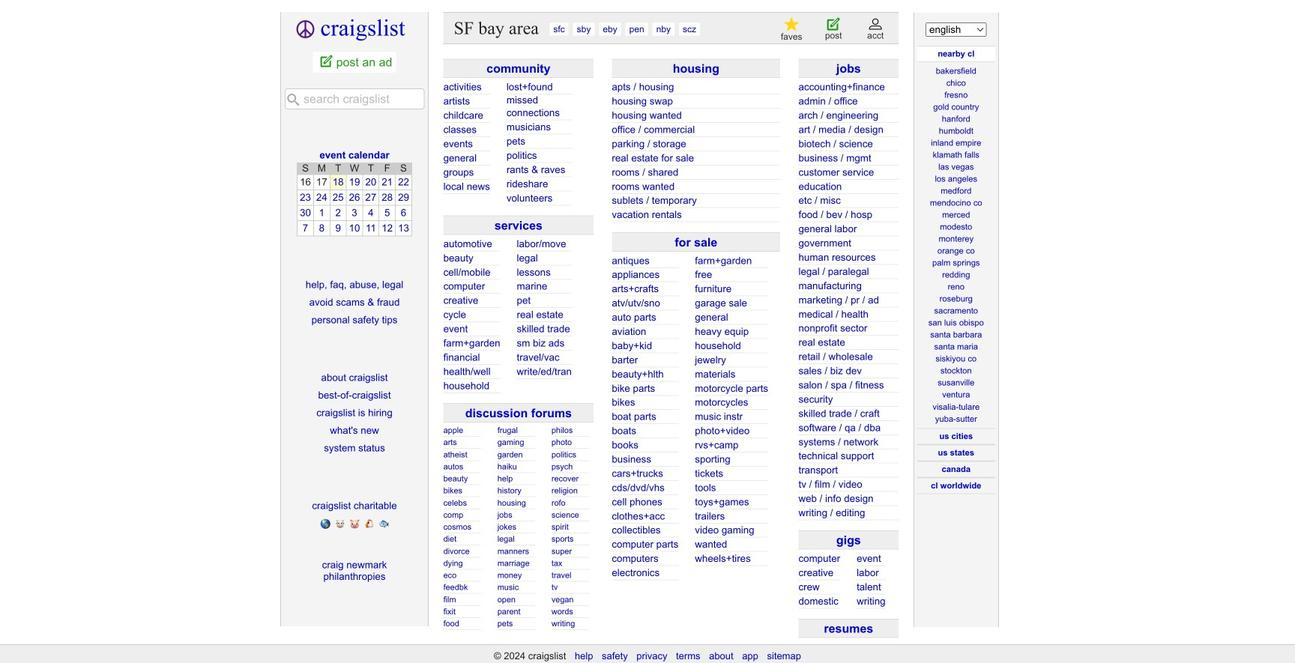 Task type: vqa. For each thing, say whether or not it's contained in the screenshot.
search craigslist 'text box'
yes



Task type: locate. For each thing, give the bounding box(es) containing it.
search craigslist text field
[[285, 88, 425, 109]]



